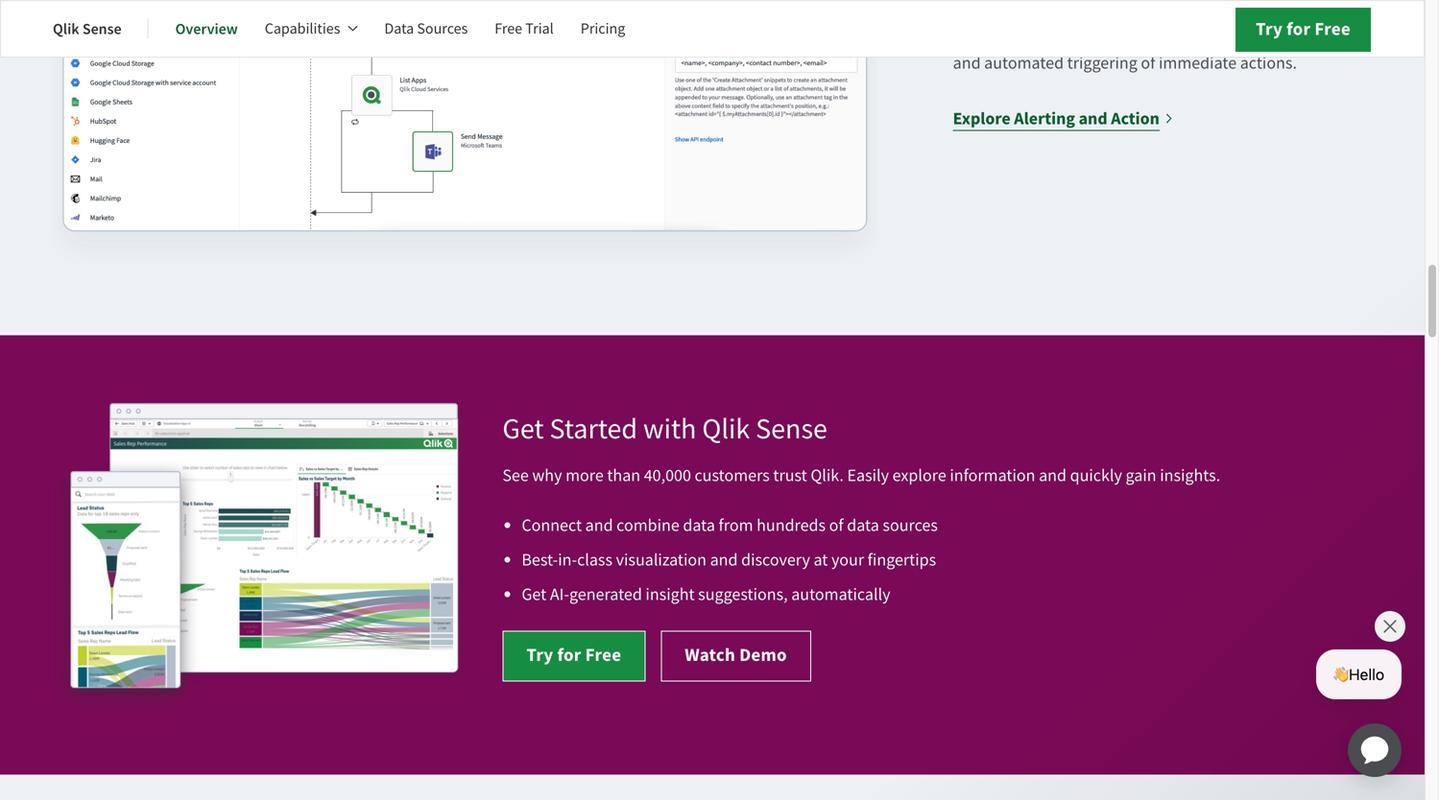 Task type: vqa. For each thing, say whether or not it's contained in the screenshot.
See
yes



Task type: describe. For each thing, give the bounding box(es) containing it.
1 vertical spatial of
[[829, 514, 844, 537]]

suggestions,
[[698, 584, 788, 606]]

discovery
[[741, 549, 810, 571]]

seize every business moment with intelligent alerting, powerful collaboration, mobile and embedded analytics, and automated triggering of immediate actions.
[[953, 0, 1361, 74]]

explore alerting and action
[[953, 107, 1160, 130]]

capabilities
[[265, 19, 340, 38]]

0 vertical spatial for
[[1287, 17, 1311, 41]]

menu bar containing qlik sense
[[53, 6, 652, 52]]

0 horizontal spatial try for free link
[[502, 631, 645, 682]]

free trial link
[[495, 6, 554, 52]]

intelligent
[[1204, 0, 1278, 20]]

actions.
[[1240, 52, 1297, 74]]

every
[[994, 0, 1034, 20]]

1 data from the left
[[683, 514, 715, 537]]

and left quickly
[[1039, 465, 1067, 487]]

qlik sense link
[[53, 6, 122, 52]]

mobile
[[1125, 25, 1176, 47]]

0 vertical spatial try for free link
[[1236, 8, 1371, 52]]

data
[[384, 19, 414, 38]]

explore
[[953, 107, 1011, 130]]

1 vertical spatial sense
[[756, 411, 828, 448]]

information
[[950, 465, 1035, 487]]

1 horizontal spatial free
[[585, 643, 621, 668]]

action
[[1111, 107, 1160, 130]]

embedded
[[1210, 25, 1289, 47]]

business
[[1037, 0, 1100, 20]]

fingertips
[[868, 549, 936, 571]]

hundreds
[[757, 514, 826, 537]]

automated
[[984, 52, 1064, 74]]

sources
[[417, 19, 468, 38]]

overview link
[[175, 6, 238, 52]]

qlik.
[[811, 465, 844, 487]]

watch
[[685, 643, 736, 668]]

best-in-class visualization and discovery at your fingertips
[[522, 549, 936, 571]]

analytics,
[[1292, 25, 1361, 47]]

sources
[[883, 514, 938, 537]]

data sources
[[384, 19, 468, 38]]

triggering
[[1067, 52, 1138, 74]]

try for free for top the try for free link
[[1256, 17, 1351, 41]]

your
[[831, 549, 864, 571]]

capabilities link
[[265, 6, 358, 52]]

quickly
[[1070, 465, 1122, 487]]

screenshot showing a qlik message workflow image
[[52, 0, 878, 266]]

started
[[550, 411, 638, 448]]

why
[[532, 465, 562, 487]]

collaboration,
[[1021, 25, 1122, 47]]

and up immediate
[[1179, 25, 1207, 47]]

try for free for the try for free link to the left
[[526, 643, 621, 668]]

customers
[[695, 465, 770, 487]]

and up class
[[585, 514, 613, 537]]

2 horizontal spatial free
[[1315, 17, 1351, 41]]

and left action on the top right of the page
[[1079, 107, 1108, 130]]

with inside seize every business moment with intelligent alerting, powerful collaboration, mobile and embedded analytics, and automated triggering of immediate actions.
[[1169, 0, 1201, 20]]

in-
[[558, 549, 577, 571]]

and down the powerful
[[953, 52, 981, 74]]

gain
[[1126, 465, 1157, 487]]

moment
[[1104, 0, 1166, 20]]

trial
[[525, 19, 554, 38]]

from
[[719, 514, 753, 537]]

try for top the try for free link
[[1256, 17, 1283, 41]]

1 vertical spatial for
[[557, 643, 581, 668]]

than
[[607, 465, 641, 487]]



Task type: locate. For each thing, give the bounding box(es) containing it.
of
[[1141, 52, 1155, 74], [829, 514, 844, 537]]

0 vertical spatial of
[[1141, 52, 1155, 74]]

seize
[[953, 0, 991, 20]]

trust
[[773, 465, 807, 487]]

data
[[683, 514, 715, 537], [847, 514, 879, 537]]

combine
[[617, 514, 680, 537]]

application
[[1325, 701, 1425, 801]]

of inside seize every business moment with intelligent alerting, powerful collaboration, mobile and embedded analytics, and automated triggering of immediate actions.
[[1141, 52, 1155, 74]]

demo
[[739, 643, 787, 668]]

1 horizontal spatial data
[[847, 514, 879, 537]]

data left "from"
[[683, 514, 715, 537]]

get ai-generated insight suggestions, automatically
[[522, 584, 891, 606]]

get started with qlik sense image
[[52, 397, 472, 714]]

1 vertical spatial try for free
[[526, 643, 621, 668]]

get started with qlik sense
[[502, 411, 828, 448]]

try for free
[[1256, 17, 1351, 41], [526, 643, 621, 668]]

alerting
[[1014, 107, 1075, 130]]

1 horizontal spatial of
[[1141, 52, 1155, 74]]

0 vertical spatial with
[[1169, 0, 1201, 20]]

0 horizontal spatial free
[[495, 19, 522, 38]]

more
[[566, 465, 604, 487]]

see
[[502, 465, 529, 487]]

of down the mobile
[[1141, 52, 1155, 74]]

get
[[502, 411, 544, 448], [522, 584, 547, 606]]

try for free link
[[1236, 8, 1371, 52], [502, 631, 645, 682]]

1 horizontal spatial try for free link
[[1236, 8, 1371, 52]]

powerful
[[953, 25, 1018, 47]]

get for get started with qlik sense
[[502, 411, 544, 448]]

get left ai-
[[522, 584, 547, 606]]

best-
[[522, 549, 558, 571]]

class
[[577, 549, 613, 571]]

sense
[[82, 19, 122, 39], [756, 411, 828, 448]]

try
[[1256, 17, 1283, 41], [526, 643, 553, 668]]

try for the try for free link to the left
[[526, 643, 553, 668]]

1 horizontal spatial sense
[[756, 411, 828, 448]]

try down ai-
[[526, 643, 553, 668]]

1 horizontal spatial try for free
[[1256, 17, 1351, 41]]

immediate
[[1159, 52, 1237, 74]]

1 vertical spatial try for free link
[[502, 631, 645, 682]]

alerting,
[[1281, 0, 1341, 20]]

at
[[814, 549, 828, 571]]

free inside "link"
[[495, 19, 522, 38]]

0 horizontal spatial of
[[829, 514, 844, 537]]

try up actions.
[[1256, 17, 1283, 41]]

0 horizontal spatial qlik
[[53, 19, 79, 39]]

for down ai-
[[557, 643, 581, 668]]

watch demo link
[[661, 631, 811, 682]]

and
[[1179, 25, 1207, 47], [953, 52, 981, 74], [1079, 107, 1108, 130], [1039, 465, 1067, 487], [585, 514, 613, 537], [710, 549, 738, 571]]

see why more than 40,000 customers trust qlik. easily explore information and quickly gain insights.
[[502, 465, 1221, 487]]

connect
[[522, 514, 582, 537]]

0 horizontal spatial for
[[557, 643, 581, 668]]

1 horizontal spatial qlik
[[702, 411, 750, 448]]

try for free up actions.
[[1256, 17, 1351, 41]]

free left trial
[[495, 19, 522, 38]]

0 vertical spatial qlik
[[53, 19, 79, 39]]

1 horizontal spatial for
[[1287, 17, 1311, 41]]

0 vertical spatial sense
[[82, 19, 122, 39]]

get for get ai-generated insight suggestions, automatically
[[522, 584, 547, 606]]

40,000
[[644, 465, 691, 487]]

with up the mobile
[[1169, 0, 1201, 20]]

pricing link
[[581, 6, 625, 52]]

free trial
[[495, 19, 554, 38]]

pricing
[[581, 19, 625, 38]]

qlik
[[53, 19, 79, 39], [702, 411, 750, 448]]

data sources link
[[384, 6, 468, 52]]

get up see
[[502, 411, 544, 448]]

1 vertical spatial try
[[526, 643, 553, 668]]

1 horizontal spatial with
[[1169, 0, 1201, 20]]

0 horizontal spatial data
[[683, 514, 715, 537]]

for
[[1287, 17, 1311, 41], [557, 643, 581, 668]]

with
[[1169, 0, 1201, 20], [643, 411, 696, 448]]

free
[[1315, 17, 1351, 41], [495, 19, 522, 38], [585, 643, 621, 668]]

explore alerting and action link
[[953, 105, 1174, 132]]

0 horizontal spatial try
[[526, 643, 553, 668]]

insights.
[[1160, 465, 1221, 487]]

visualization
[[616, 549, 707, 571]]

1 vertical spatial get
[[522, 584, 547, 606]]

0 horizontal spatial with
[[643, 411, 696, 448]]

automatically
[[791, 584, 891, 606]]

0 vertical spatial try for free
[[1256, 17, 1351, 41]]

qlik sense
[[53, 19, 122, 39]]

try for free down ai-
[[526, 643, 621, 668]]

of up your in the bottom of the page
[[829, 514, 844, 537]]

for up actions.
[[1287, 17, 1311, 41]]

free right embedded
[[1315, 17, 1351, 41]]

1 vertical spatial with
[[643, 411, 696, 448]]

free down generated
[[585, 643, 621, 668]]

easily
[[847, 465, 889, 487]]

with up 40,000
[[643, 411, 696, 448]]

1 horizontal spatial try
[[1256, 17, 1283, 41]]

menu bar
[[53, 6, 652, 52]]

0 vertical spatial get
[[502, 411, 544, 448]]

ai-
[[550, 584, 569, 606]]

0 vertical spatial try
[[1256, 17, 1283, 41]]

data up your in the bottom of the page
[[847, 514, 879, 537]]

2 data from the left
[[847, 514, 879, 537]]

insight
[[646, 584, 695, 606]]

explore
[[893, 465, 946, 487]]

watch demo
[[685, 643, 787, 668]]

generated
[[569, 584, 642, 606]]

and down connect and combine data from hundreds of data sources
[[710, 549, 738, 571]]

0 horizontal spatial sense
[[82, 19, 122, 39]]

connect and combine data from hundreds of data sources
[[522, 514, 938, 537]]

1 vertical spatial qlik
[[702, 411, 750, 448]]

0 horizontal spatial try for free
[[526, 643, 621, 668]]

overview
[[175, 19, 238, 39]]



